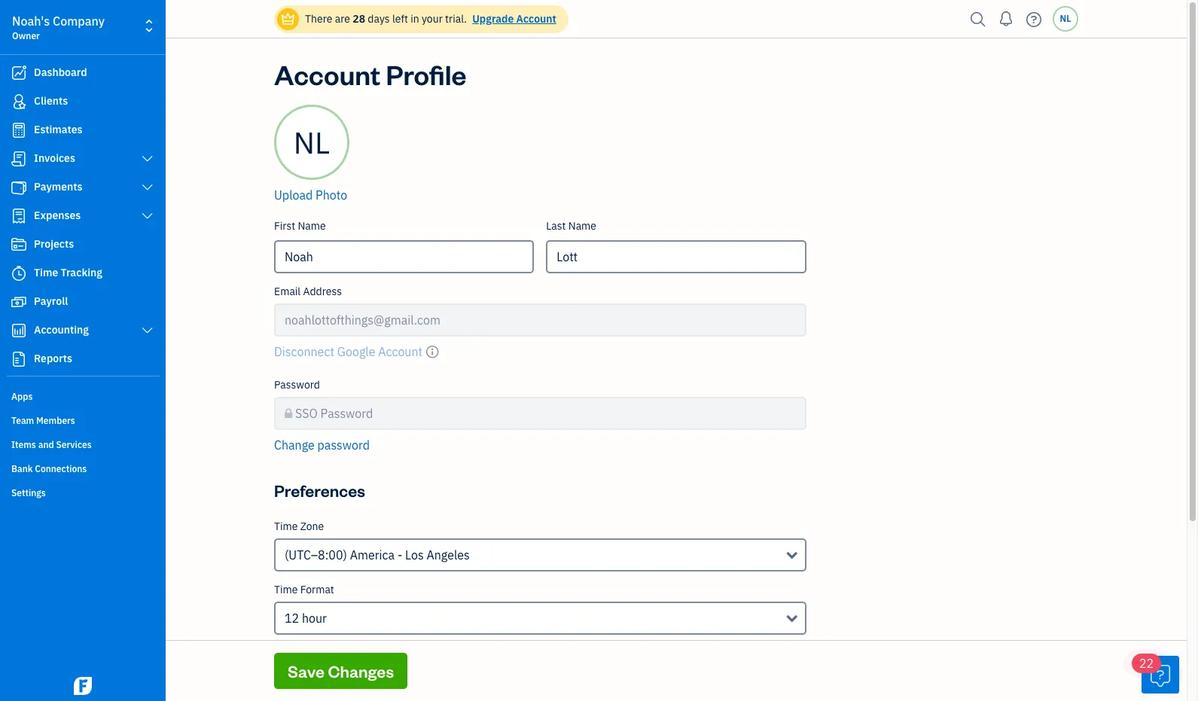 Task type: describe. For each thing, give the bounding box(es) containing it.
1 vertical spatial account
[[274, 57, 381, 92]]

notifications image
[[995, 4, 1019, 34]]

invoices
[[34, 151, 75, 165]]

changes
[[328, 661, 394, 682]]

apps
[[11, 391, 33, 402]]

nl inside nl dropdown button
[[1061, 13, 1072, 24]]

reports
[[34, 352, 72, 365]]

time tracking link
[[4, 260, 161, 287]]

payments
[[34, 180, 83, 194]]

sso password
[[295, 406, 373, 421]]

account profile
[[274, 57, 467, 92]]

time tracking
[[34, 266, 102, 280]]

dashboard
[[34, 66, 87, 79]]

tracking
[[61, 266, 102, 280]]

items
[[11, 439, 36, 451]]

team members
[[11, 415, 75, 427]]

save
[[288, 661, 325, 682]]

estimate image
[[10, 123, 28, 138]]

chevron large down image for expenses
[[141, 210, 154, 222]]

bank
[[11, 463, 33, 475]]

accounting
[[34, 323, 89, 337]]

profile
[[386, 57, 467, 92]]

noah's company owner
[[12, 14, 105, 41]]

Time Format field
[[274, 602, 807, 635]]

freshbooks image
[[71, 677, 95, 696]]

nl button
[[1053, 6, 1079, 32]]

save changes button
[[274, 653, 408, 689]]

save changes
[[288, 661, 394, 682]]

1 horizontal spatial account
[[517, 12, 557, 26]]

hour
[[302, 611, 327, 626]]

bank connections link
[[4, 457, 161, 480]]

email
[[274, 285, 301, 298]]

money image
[[10, 295, 28, 310]]

address
[[303, 285, 342, 298]]

items and services
[[11, 439, 92, 451]]

(utc–8:00) america - los angeles
[[285, 548, 470, 563]]

Last Name text field
[[547, 240, 807, 274]]

password
[[318, 438, 370, 453]]

dashboard link
[[4, 60, 161, 87]]

search image
[[967, 8, 991, 31]]

noah's
[[12, 14, 50, 29]]

accounting link
[[4, 317, 161, 344]]

reports link
[[4, 346, 161, 373]]

change
[[274, 438, 315, 453]]

12 hour
[[285, 611, 327, 626]]

expenses link
[[4, 203, 161, 230]]

sso
[[295, 406, 318, 421]]

are
[[335, 12, 350, 26]]

language
[[308, 649, 353, 662]]

your
[[422, 12, 443, 26]]

upload
[[274, 188, 313, 203]]

and
[[38, 439, 54, 451]]

expenses
[[34, 209, 81, 222]]

there are 28 days left in your trial. upgrade account
[[305, 12, 557, 26]]

team members link
[[4, 409, 161, 432]]

lock image
[[285, 405, 293, 423]]

payroll
[[34, 295, 68, 308]]

settings link
[[4, 482, 161, 504]]

time format
[[274, 583, 334, 597]]

nl inside account profile "element"
[[294, 123, 330, 162]]

preferences
[[274, 480, 365, 501]]

projects link
[[4, 231, 161, 258]]

items and services link
[[4, 433, 161, 456]]

estimates
[[34, 123, 83, 136]]

chevron large down image for payments
[[141, 182, 154, 194]]

bank connections
[[11, 463, 87, 475]]

28
[[353, 12, 366, 26]]

22
[[1140, 656, 1155, 671]]

america
[[350, 548, 395, 563]]

Time Zone field
[[274, 539, 807, 572]]

last
[[547, 219, 566, 233]]

name for last name
[[569, 219, 597, 233]]

projects
[[34, 237, 74, 251]]

time inside main element
[[34, 266, 58, 280]]

0 horizontal spatial password
[[274, 378, 320, 392]]



Task type: locate. For each thing, give the bounding box(es) containing it.
First Name text field
[[274, 240, 535, 274]]

chevron large down image down "payroll" link
[[141, 325, 154, 337]]

name
[[298, 219, 326, 233], [569, 219, 597, 233]]

chart image
[[10, 323, 28, 338]]

resource center badge image
[[1142, 656, 1180, 694]]

left
[[393, 12, 408, 26]]

0 vertical spatial time
[[34, 266, 58, 280]]

time
[[34, 266, 58, 280], [274, 520, 298, 534], [274, 583, 298, 597]]

2 chevron large down image from the top
[[141, 182, 154, 194]]

there
[[305, 12, 333, 26]]

0 horizontal spatial nl
[[294, 123, 330, 162]]

timer image
[[10, 266, 28, 281]]

2 vertical spatial time
[[274, 583, 298, 597]]

1 chevron large down image from the top
[[141, 153, 154, 165]]

account profile element
[[268, 105, 813, 466]]

report image
[[10, 352, 28, 367]]

beta language
[[277, 649, 353, 662]]

0 vertical spatial nl
[[1061, 13, 1072, 24]]

days
[[368, 12, 390, 26]]

upload photo
[[274, 188, 348, 203]]

upgrade account link
[[470, 12, 557, 26]]

time for 12 hour
[[274, 583, 298, 597]]

settings
[[11, 488, 46, 499]]

zone
[[300, 520, 324, 534]]

in
[[411, 12, 419, 26]]

services
[[56, 439, 92, 451]]

email address
[[274, 285, 342, 298]]

4 chevron large down image from the top
[[141, 325, 154, 337]]

client image
[[10, 94, 28, 109]]

1 vertical spatial time
[[274, 520, 298, 534]]

2 name from the left
[[569, 219, 597, 233]]

time right timer "image"
[[34, 266, 58, 280]]

apps link
[[4, 385, 161, 408]]

password
[[274, 378, 320, 392], [321, 406, 373, 421]]

clients
[[34, 94, 68, 108]]

upgrade
[[473, 12, 514, 26]]

owner
[[12, 30, 40, 41]]

account down there
[[274, 57, 381, 92]]

name right first
[[298, 219, 326, 233]]

3 chevron large down image from the top
[[141, 210, 154, 222]]

1 vertical spatial password
[[321, 406, 373, 421]]

account
[[517, 12, 557, 26], [274, 57, 381, 92]]

change password
[[274, 438, 370, 453]]

nl
[[1061, 13, 1072, 24], [294, 123, 330, 162]]

trial.
[[445, 12, 467, 26]]

clients link
[[4, 88, 161, 115]]

info image
[[426, 343, 440, 361]]

go to help image
[[1023, 8, 1047, 31]]

chevron large down image up payments "link"
[[141, 153, 154, 165]]

1 horizontal spatial password
[[321, 406, 373, 421]]

0 horizontal spatial account
[[274, 57, 381, 92]]

first name
[[274, 219, 326, 233]]

0 vertical spatial account
[[517, 12, 557, 26]]

change password button
[[274, 436, 370, 454]]

account right upgrade
[[517, 12, 557, 26]]

12
[[285, 611, 299, 626]]

(utc–8:00)
[[285, 548, 347, 563]]

payroll link
[[4, 289, 161, 316]]

chevron large down image inside expenses link
[[141, 210, 154, 222]]

company
[[53, 14, 105, 29]]

-
[[398, 548, 403, 563]]

invoices link
[[4, 145, 161, 173]]

crown image
[[280, 11, 296, 27]]

format
[[300, 583, 334, 597]]

chevron large down image for invoices
[[141, 153, 154, 165]]

angeles
[[427, 548, 470, 563]]

estimates link
[[4, 117, 161, 144]]

1 horizontal spatial name
[[569, 219, 597, 233]]

nl up upload photo
[[294, 123, 330, 162]]

members
[[36, 415, 75, 427]]

dashboard image
[[10, 66, 28, 81]]

chevron large down image down the invoices link
[[141, 182, 154, 194]]

chevron large down image for accounting
[[141, 325, 154, 337]]

password up password
[[321, 406, 373, 421]]

first
[[274, 219, 295, 233]]

beta
[[277, 649, 302, 660]]

password up the lock image
[[274, 378, 320, 392]]

0 vertical spatial password
[[274, 378, 320, 392]]

payment image
[[10, 180, 28, 195]]

1 vertical spatial nl
[[294, 123, 330, 162]]

nl right go to help "icon"
[[1061, 13, 1072, 24]]

time left 'zone'
[[274, 520, 298, 534]]

expense image
[[10, 209, 28, 224]]

0 horizontal spatial name
[[298, 219, 326, 233]]

team
[[11, 415, 34, 427]]

time for (utc–8:00)
[[274, 520, 298, 534]]

last name
[[547, 219, 597, 233]]

1 horizontal spatial nl
[[1061, 13, 1072, 24]]

1 name from the left
[[298, 219, 326, 233]]

chevron large down image
[[141, 153, 154, 165], [141, 182, 154, 194], [141, 210, 154, 222], [141, 325, 154, 337]]

preferences element
[[268, 520, 813, 702]]

main element
[[0, 0, 203, 702]]

Email Address email field
[[274, 304, 807, 337]]

photo
[[316, 188, 348, 203]]

time zone
[[274, 520, 324, 534]]

payments link
[[4, 174, 161, 201]]

chevron large down image down payments "link"
[[141, 210, 154, 222]]

22 button
[[1133, 654, 1180, 694]]

project image
[[10, 237, 28, 252]]

connections
[[35, 463, 87, 475]]

invoice image
[[10, 151, 28, 167]]

name right last
[[569, 219, 597, 233]]

name for first name
[[298, 219, 326, 233]]

los
[[405, 548, 424, 563]]

time up 12
[[274, 583, 298, 597]]



Task type: vqa. For each thing, say whether or not it's contained in the screenshot.
left
yes



